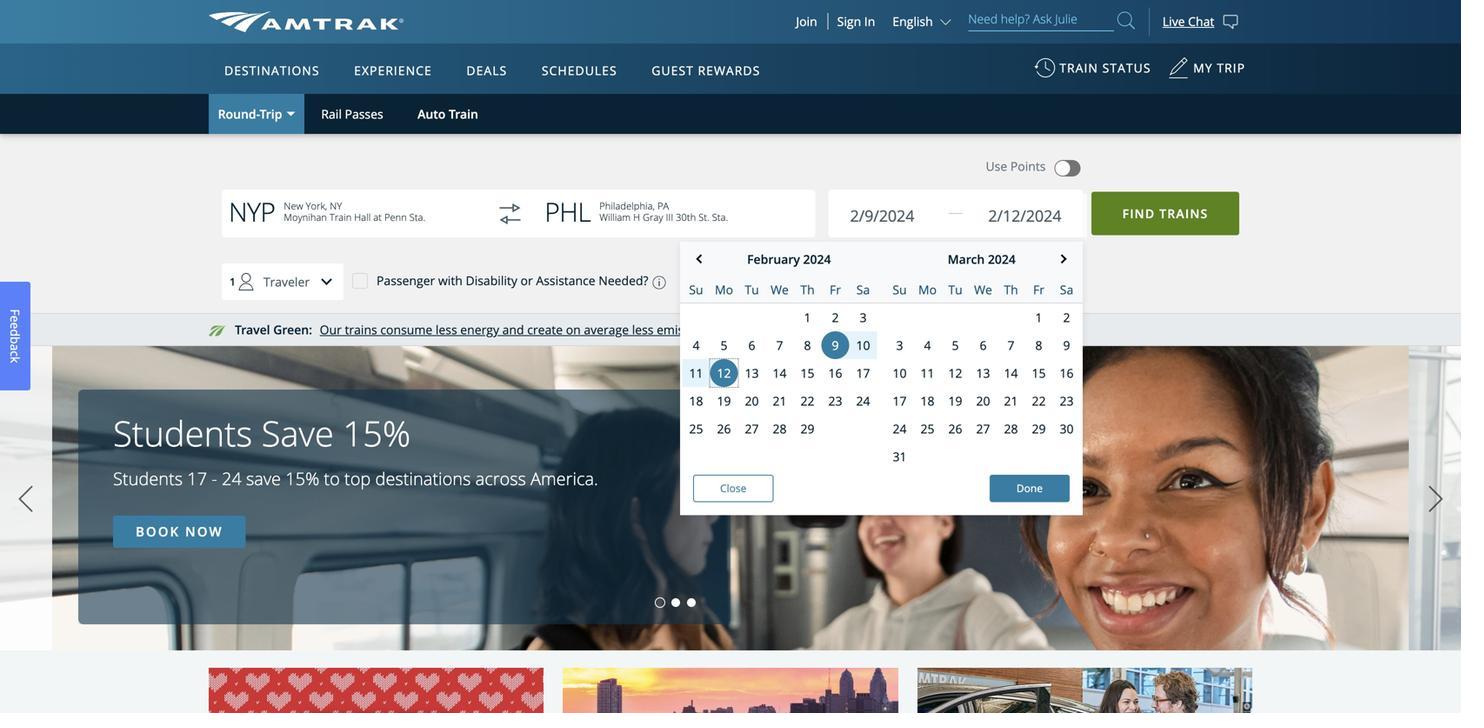 Task type: describe. For each thing, give the bounding box(es) containing it.
students for students 17 - 24 save 15% to top destinations across america.
[[113, 467, 183, 491]]

row containing 25
[[680, 415, 877, 443]]

find trains button
[[1092, 192, 1239, 235]]

d
[[7, 329, 23, 337]]

row containing 10
[[877, 359, 1083, 387]]

1 20 from the left
[[745, 393, 759, 409]]

round-trip button
[[209, 94, 304, 134]]

2 12 from the left
[[949, 365, 962, 381]]

0 vertical spatial 15%
[[343, 409, 411, 457]]

travel
[[235, 321, 270, 338]]

2 29 from the left
[[1032, 421, 1046, 437]]

1 22 from the left
[[801, 393, 815, 409]]

30
[[1060, 421, 1074, 437]]

st.
[[699, 211, 710, 224]]

row containing 4
[[680, 331, 877, 359]]

we for 6
[[974, 281, 992, 298]]

passenger image
[[229, 264, 263, 299]]

traveler
[[263, 273, 310, 290]]

our trains consume less energy and create on average less emissions on a per-passenger-mile basis than cars and planes. link
[[320, 321, 1011, 338]]

2 9 from the left
[[1063, 337, 1070, 354]]

c
[[7, 351, 23, 357]]

close
[[720, 481, 747, 495]]

1 on from the left
[[566, 321, 581, 338]]

points
[[1011, 158, 1046, 174]]

2 20 from the left
[[976, 393, 990, 409]]

green:
[[273, 321, 312, 338]]

train inside nyp new york, ny moynihan train hall at penn sta.
[[330, 211, 352, 224]]

mo for 4
[[918, 281, 937, 298]]

march
[[948, 251, 985, 267]]

2 6 from the left
[[980, 337, 987, 354]]

philadelphia,
[[599, 199, 655, 212]]

1 25 from the left
[[689, 421, 703, 437]]

sa column header for 7
[[1053, 277, 1081, 303]]

switch departure and arrival stations. image
[[489, 193, 531, 235]]

1 less from the left
[[436, 321, 457, 338]]

2 5 from the left
[[952, 337, 959, 354]]

deals
[[467, 62, 507, 79]]

destinations
[[224, 62, 320, 79]]

1 19 from the left
[[717, 393, 731, 409]]

train status
[[1060, 60, 1151, 76]]

saturday, february 10, 2024 cell
[[849, 331, 877, 359]]

2 4 from the left
[[924, 337, 931, 354]]

join
[[796, 13, 817, 30]]

energy
[[460, 321, 499, 338]]

march 2024
[[948, 251, 1016, 267]]

regions map image
[[273, 145, 691, 389]]

select caret image
[[287, 112, 295, 116]]

click to add the number travelers and discount types image
[[310, 264, 344, 299]]

1 29 from the left
[[801, 421, 815, 437]]

guest rewards
[[652, 62, 760, 79]]

31
[[893, 448, 907, 465]]

average
[[584, 321, 629, 338]]

book
[[136, 523, 180, 541]]

2 and from the left
[[945, 321, 967, 338]]

1 horizontal spatial a
[[734, 321, 741, 338]]

basis
[[858, 321, 887, 338]]

sta. for nyp
[[409, 211, 426, 224]]

cars
[[919, 321, 942, 338]]

live chat button
[[1149, 0, 1253, 43]]

th for 8
[[800, 281, 815, 298]]

create
[[527, 321, 563, 338]]

2 grid from the left
[[877, 277, 1083, 473]]

mo column header for 5
[[710, 277, 738, 303]]

sa column header for 8
[[849, 277, 877, 303]]

previous image
[[13, 478, 39, 521]]

destinations
[[375, 467, 471, 491]]

passenger
[[377, 272, 435, 289]]

needed?
[[599, 272, 648, 289]]

new
[[284, 199, 303, 212]]

th column header for 8
[[794, 277, 822, 303]]

slide 1 tab
[[656, 598, 665, 607]]

hall
[[354, 211, 371, 224]]

deals button
[[460, 46, 514, 95]]

add trip button
[[803, 264, 945, 298]]

sa for 7
[[1060, 281, 1074, 298]]

travel green: our trains consume less energy and create on average less emissions on a per-passenger-mile basis than cars and planes.
[[235, 321, 1011, 338]]

tu column header for 6
[[738, 277, 766, 303]]

rail passes
[[321, 106, 383, 122]]

william
[[599, 211, 631, 224]]

0 horizontal spatial 24
[[222, 467, 242, 491]]

our
[[320, 321, 342, 338]]

disability
[[466, 272, 517, 289]]

america.
[[531, 467, 598, 491]]

1 horizontal spatial 17
[[856, 365, 870, 381]]

30th
[[676, 211, 696, 224]]

tu for 6
[[745, 281, 759, 298]]

h
[[633, 211, 640, 224]]

rewards
[[698, 62, 760, 79]]

sign in
[[837, 13, 875, 30]]

trip
[[1217, 60, 1246, 76]]

slide 2 tab
[[671, 598, 680, 607]]

traveler button
[[222, 264, 344, 300]]

than
[[890, 321, 916, 338]]

2 21 from the left
[[1004, 393, 1018, 409]]

1 7 from the left
[[776, 337, 783, 354]]

emissions
[[657, 321, 713, 338]]

2 horizontal spatial 17
[[893, 393, 907, 409]]

students for students save 15%
[[113, 409, 252, 457]]

save
[[261, 409, 334, 457]]

save
[[246, 467, 281, 491]]

f e e d b a c k button
[[0, 282, 30, 391]]

in
[[864, 13, 875, 30]]

-
[[212, 467, 217, 491]]

ny
[[330, 199, 342, 212]]

trains
[[345, 321, 377, 338]]

mile
[[830, 321, 854, 338]]

10 for row containing 10
[[893, 365, 907, 381]]

1 and from the left
[[502, 321, 524, 338]]

fr column header for 8
[[822, 277, 849, 303]]

row containing 24
[[877, 415, 1083, 443]]

find
[[1123, 205, 1155, 222]]

friday, february 9, 2024 cell
[[822, 331, 849, 359]]

sign
[[837, 13, 861, 30]]

add trip
[[862, 273, 910, 289]]

chat
[[1188, 13, 1215, 30]]

trip for round-trip
[[260, 106, 282, 122]]

mo for 5
[[715, 281, 733, 298]]

k
[[7, 357, 23, 363]]

sunday, february 11, 2024 cell
[[682, 359, 710, 387]]

february 2024
[[747, 251, 831, 267]]

2 26 from the left
[[949, 421, 962, 437]]

train status link
[[1034, 51, 1151, 94]]

1 6 from the left
[[748, 337, 755, 354]]

destinations button
[[217, 46, 327, 95]]

fr for 7
[[1033, 281, 1045, 298]]

students save 15%
[[113, 409, 411, 457]]



Task type: vqa. For each thing, say whether or not it's contained in the screenshot.
right 15
yes



Task type: locate. For each thing, give the bounding box(es) containing it.
1
[[804, 309, 811, 326], [1035, 309, 1042, 326]]

16
[[828, 365, 842, 381], [1060, 365, 1074, 381]]

1 16 from the left
[[828, 365, 842, 381]]

sta. inside nyp new york, ny moynihan train hall at penn sta.
[[409, 211, 426, 224]]

train right auto
[[449, 106, 478, 122]]

25
[[689, 421, 703, 437], [921, 421, 935, 437]]

su column header
[[682, 277, 710, 303], [886, 277, 914, 303]]

2 8 from the left
[[1035, 337, 1042, 354]]

1 horizontal spatial 2
[[1063, 309, 1070, 326]]

1 th from the left
[[800, 281, 815, 298]]

2 25 from the left
[[921, 421, 935, 437]]

1 right planes.
[[1035, 309, 1042, 326]]

0 horizontal spatial 17
[[187, 467, 207, 491]]

1 horizontal spatial 4
[[924, 337, 931, 354]]

e up d
[[7, 316, 23, 322]]

2 less from the left
[[632, 321, 654, 338]]

passenger with disability or assistance needed?
[[377, 272, 648, 289]]

join button
[[786, 13, 829, 30]]

20 down per-
[[745, 393, 759, 409]]

planes.
[[970, 321, 1011, 338]]

we for 7
[[771, 281, 789, 298]]

round-trip
[[218, 106, 282, 122]]

with
[[438, 272, 463, 289]]

1 horizontal spatial tu
[[948, 281, 963, 298]]

tu down march
[[948, 281, 963, 298]]

1 horizontal spatial sa
[[1060, 281, 1074, 298]]

0 horizontal spatial 11
[[689, 365, 703, 381]]

1 for 8
[[804, 309, 811, 326]]

f
[[7, 309, 23, 316]]

0 vertical spatial 3
[[860, 309, 867, 326]]

1 we from the left
[[771, 281, 789, 298]]

1 2024 from the left
[[803, 251, 831, 267]]

20 down planes.
[[976, 393, 990, 409]]

1 we column header from the left
[[766, 277, 794, 303]]

1 sta. from the left
[[409, 211, 426, 224]]

2 fr from the left
[[1033, 281, 1045, 298]]

0 horizontal spatial mo column header
[[710, 277, 738, 303]]

we column header down february
[[766, 277, 794, 303]]

2 mo column header from the left
[[914, 277, 942, 303]]

2 fr column header from the left
[[1025, 277, 1053, 303]]

2024 right february
[[803, 251, 831, 267]]

1 su from the left
[[689, 281, 703, 298]]

0 vertical spatial trip
[[260, 106, 282, 122]]

1 horizontal spatial 8
[[1035, 337, 1042, 354]]

Please enter your search item search field
[[968, 9, 1114, 31]]

use
[[986, 158, 1007, 174]]

10 right mile
[[856, 337, 870, 354]]

amtrak sustains leaf icon image
[[209, 326, 226, 337]]

experience button
[[347, 46, 439, 95]]

schedules link
[[535, 43, 624, 94]]

sa right plus icon
[[857, 281, 870, 298]]

2 sa from the left
[[1060, 281, 1074, 298]]

and left create
[[502, 321, 524, 338]]

0 vertical spatial train
[[449, 106, 478, 122]]

auto train
[[418, 106, 478, 122]]

live
[[1163, 13, 1185, 30]]

1 horizontal spatial train
[[449, 106, 478, 122]]

row containing 17
[[877, 387, 1083, 415]]

2 1 from the left
[[1035, 309, 1042, 326]]

9 inside the friday, february 9, 2024 cell
[[832, 337, 839, 354]]

2 for 8
[[832, 309, 839, 326]]

7 right cars
[[1008, 337, 1015, 354]]

6 right cars
[[980, 337, 987, 354]]

17 left -
[[187, 467, 207, 491]]

0 horizontal spatial th column header
[[794, 277, 822, 303]]

2 mo from the left
[[918, 281, 937, 298]]

0 vertical spatial students
[[113, 409, 252, 457]]

banner
[[0, 0, 1461, 402]]

tu column header down march
[[942, 277, 969, 303]]

0 horizontal spatial 25
[[689, 421, 703, 437]]

1 9 from the left
[[832, 337, 839, 354]]

2 28 from the left
[[1004, 421, 1018, 437]]

1 th column header from the left
[[794, 277, 822, 303]]

0 horizontal spatial fr
[[830, 281, 841, 298]]

my trip
[[1193, 60, 1246, 76]]

7 right per-
[[776, 337, 783, 354]]

guest
[[652, 62, 694, 79]]

1 horizontal spatial 26
[[949, 421, 962, 437]]

rail passes button
[[304, 94, 400, 134]]

0 horizontal spatial 27
[[745, 421, 759, 437]]

next image
[[1423, 478, 1449, 521]]

on
[[566, 321, 581, 338], [717, 321, 731, 338]]

18
[[689, 393, 703, 409], [921, 393, 935, 409]]

february
[[747, 251, 800, 267]]

passes
[[345, 106, 383, 122]]

1 23 from the left
[[828, 393, 842, 409]]

4 up sunday, february 11, 2024 cell
[[693, 337, 700, 354]]

0 horizontal spatial a
[[7, 344, 23, 351]]

11 inside cell
[[689, 365, 703, 381]]

4
[[693, 337, 700, 354], [924, 337, 931, 354]]

0 horizontal spatial 8
[[804, 337, 811, 354]]

nyp
[[229, 194, 275, 230]]

2024 for march 2024
[[988, 251, 1016, 267]]

9 left saturday, february 10, 2024 cell on the right of page
[[832, 337, 839, 354]]

1 13 from the left
[[745, 365, 759, 381]]

5 right cars
[[952, 337, 959, 354]]

th down march 2024
[[1004, 281, 1018, 298]]

choose a slide to display tab list
[[0, 598, 699, 607]]

0 vertical spatial 24
[[856, 393, 870, 409]]

next month image
[[1058, 254, 1067, 264]]

york,
[[306, 199, 327, 212]]

2024
[[803, 251, 831, 267], [988, 251, 1016, 267]]

0 horizontal spatial and
[[502, 321, 524, 338]]

fr column header
[[822, 277, 849, 303], [1025, 277, 1053, 303]]

1 fr from the left
[[830, 281, 841, 298]]

1 21 from the left
[[773, 393, 787, 409]]

tu column header
[[738, 277, 766, 303], [942, 277, 969, 303]]

0 horizontal spatial 4
[[693, 337, 700, 354]]

3 right basis
[[896, 337, 903, 354]]

2 11 from the left
[[921, 365, 935, 381]]

we column header for 6
[[969, 277, 997, 303]]

sta. for phl
[[712, 211, 728, 224]]

2 th column header from the left
[[997, 277, 1025, 303]]

su column header for 3
[[886, 277, 914, 303]]

trip right add
[[888, 273, 910, 289]]

phl philadelphia, pa william h gray iii 30th st. sta.
[[545, 194, 728, 230]]

now
[[185, 523, 223, 541]]

slide 3 tab
[[687, 598, 696, 607]]

0 horizontal spatial 22
[[801, 393, 815, 409]]

0 horizontal spatial 26
[[717, 421, 731, 437]]

1 horizontal spatial tu column header
[[942, 277, 969, 303]]

my
[[1193, 60, 1213, 76]]

1 horizontal spatial 21
[[1004, 393, 1018, 409]]

less left energy
[[436, 321, 457, 338]]

iii
[[666, 211, 673, 224]]

5 up monday, february 12, 2024 cell
[[721, 337, 728, 354]]

su for 4
[[689, 281, 703, 298]]

10 for saturday, february 10, 2024 cell on the right of page
[[856, 337, 870, 354]]

1 horizontal spatial 25
[[921, 421, 935, 437]]

1 5 from the left
[[721, 337, 728, 354]]

1 horizontal spatial su
[[893, 281, 907, 298]]

0 horizontal spatial sta.
[[409, 211, 426, 224]]

0 horizontal spatial 5
[[721, 337, 728, 354]]

2 vertical spatial 24
[[222, 467, 242, 491]]

24 down saturday, february 10, 2024 cell on the right of page
[[856, 393, 870, 409]]

fr column header for 7
[[1025, 277, 1053, 303]]

1 horizontal spatial 1
[[1035, 309, 1042, 326]]

su for 3
[[893, 281, 907, 298]]

None field
[[846, 194, 966, 237], [967, 194, 1087, 237], [846, 194, 966, 237], [967, 194, 1087, 237]]

1 horizontal spatial 24
[[856, 393, 870, 409]]

1 horizontal spatial 2024
[[988, 251, 1016, 267]]

2 students from the top
[[113, 467, 183, 491]]

we column header for 7
[[766, 277, 794, 303]]

train left hall
[[330, 211, 352, 224]]

16 up '30'
[[1060, 365, 1074, 381]]

2 horizontal spatial 24
[[893, 421, 907, 437]]

tu column header down february
[[738, 277, 766, 303]]

2 27 from the left
[[976, 421, 990, 437]]

1 28 from the left
[[773, 421, 787, 437]]

2 19 from the left
[[949, 393, 962, 409]]

27 up close
[[745, 421, 759, 437]]

1 horizontal spatial we column header
[[969, 277, 997, 303]]

1 tu from the left
[[745, 281, 759, 298]]

top
[[344, 467, 371, 491]]

guest rewards button
[[645, 46, 767, 95]]

1 18 from the left
[[689, 393, 703, 409]]

23 up '30'
[[1060, 393, 1074, 409]]

24 up 31
[[893, 421, 907, 437]]

0 horizontal spatial on
[[566, 321, 581, 338]]

status
[[1103, 60, 1151, 76]]

1 horizontal spatial we
[[974, 281, 992, 298]]

1 students from the top
[[113, 409, 252, 457]]

th column header down march 2024
[[997, 277, 1025, 303]]

24 right -
[[222, 467, 242, 491]]

2 on from the left
[[717, 321, 731, 338]]

1 grid from the left
[[680, 277, 877, 473]]

phl
[[545, 194, 591, 230]]

18 down cars
[[921, 393, 935, 409]]

2 2024 from the left
[[988, 251, 1016, 267]]

2 sta. from the left
[[712, 211, 728, 224]]

at
[[373, 211, 382, 224]]

and right cars
[[945, 321, 967, 338]]

0 horizontal spatial less
[[436, 321, 457, 338]]

and
[[502, 321, 524, 338], [945, 321, 967, 338]]

we down february
[[771, 281, 789, 298]]

tu
[[745, 281, 759, 298], [948, 281, 963, 298]]

0 horizontal spatial 15%
[[285, 467, 319, 491]]

application
[[273, 145, 691, 389]]

0 horizontal spatial train
[[330, 211, 352, 224]]

sa for 8
[[857, 281, 870, 298]]

0 horizontal spatial 16
[[828, 365, 842, 381]]

th column header for 7
[[997, 277, 1025, 303]]

tu down february
[[745, 281, 759, 298]]

14 down passenger- on the right top
[[773, 365, 787, 381]]

1 26 from the left
[[717, 421, 731, 437]]

row
[[680, 277, 877, 304], [877, 277, 1083, 304], [680, 304, 877, 331], [877, 304, 1083, 331], [680, 331, 877, 359], [877, 331, 1083, 359], [680, 359, 877, 387], [877, 359, 1083, 387], [680, 387, 877, 415], [877, 387, 1083, 415], [680, 415, 877, 443], [877, 415, 1083, 443], [680, 443, 877, 473]]

13 right monday, february 12, 2024 cell
[[745, 365, 759, 381]]

1 sa column header from the left
[[849, 277, 877, 303]]

tu column header for 5
[[942, 277, 969, 303]]

mo up cars
[[918, 281, 937, 298]]

monday, february 12, 2024 cell
[[710, 359, 738, 387]]

2 we from the left
[[974, 281, 992, 298]]

or
[[521, 272, 533, 289]]

0 horizontal spatial th
[[800, 281, 815, 298]]

we
[[771, 281, 789, 298], [974, 281, 992, 298]]

19
[[717, 393, 731, 409], [949, 393, 962, 409]]

0 horizontal spatial tu column header
[[738, 277, 766, 303]]

2 for 7
[[1063, 309, 1070, 326]]

12 inside cell
[[717, 365, 731, 381]]

17 up 31
[[893, 393, 907, 409]]

sign in button
[[837, 13, 875, 30]]

train
[[1060, 60, 1099, 76]]

2 th from the left
[[1004, 281, 1018, 298]]

1 11 from the left
[[689, 365, 703, 381]]

sa column header
[[849, 277, 877, 303], [1053, 277, 1081, 303]]

we column header
[[766, 277, 794, 303], [969, 277, 997, 303]]

2 23 from the left
[[1060, 393, 1074, 409]]

1 horizontal spatial mo column header
[[914, 277, 942, 303]]

a up k
[[7, 344, 23, 351]]

Passenger with Disability or Assistance Needed? checkbox
[[352, 272, 368, 288]]

a left per-
[[734, 321, 741, 338]]

a inside button
[[7, 344, 23, 351]]

1 horizontal spatial 28
[[1004, 421, 1018, 437]]

18 down sunday, february 11, 2024 cell
[[689, 393, 703, 409]]

1 tu column header from the left
[[738, 277, 766, 303]]

consume
[[380, 321, 432, 338]]

b
[[7, 337, 23, 344]]

on right create
[[566, 321, 581, 338]]

trip for add trip
[[888, 273, 910, 289]]

1 mo column header from the left
[[710, 277, 738, 303]]

0 horizontal spatial sa column header
[[849, 277, 877, 303]]

13 down planes.
[[976, 365, 990, 381]]

0 vertical spatial a
[[734, 321, 741, 338]]

0 vertical spatial 17
[[856, 365, 870, 381]]

we down march 2024
[[974, 281, 992, 298]]

0 horizontal spatial mo
[[715, 281, 733, 298]]

2 e from the top
[[7, 322, 23, 329]]

tu for 5
[[948, 281, 963, 298]]

less right average
[[632, 321, 654, 338]]

29
[[801, 421, 815, 437], [1032, 421, 1046, 437]]

done
[[1017, 481, 1043, 495]]

0 horizontal spatial 1
[[804, 309, 811, 326]]

0 horizontal spatial 12
[[717, 365, 731, 381]]

per-
[[744, 321, 768, 338]]

mo column header for 4
[[914, 277, 942, 303]]

2 2 from the left
[[1063, 309, 1070, 326]]

book now link
[[113, 516, 246, 548]]

row containing 18
[[680, 387, 877, 415]]

1 horizontal spatial 12
[[949, 365, 962, 381]]

1 for 7
[[1035, 309, 1042, 326]]

sta. inside "phl philadelphia, pa william h gray iii 30th st. sta."
[[712, 211, 728, 224]]

2 7 from the left
[[1008, 337, 1015, 354]]

2 tu from the left
[[948, 281, 963, 298]]

8 left the friday, february 9, 2024 cell
[[804, 337, 811, 354]]

27 up done 'button'
[[976, 421, 990, 437]]

1 horizontal spatial 7
[[1008, 337, 1015, 354]]

0 horizontal spatial 21
[[773, 393, 787, 409]]

trip inside button
[[888, 273, 910, 289]]

1 8 from the left
[[804, 337, 811, 354]]

1 15 from the left
[[801, 365, 815, 381]]

0 vertical spatial 10
[[856, 337, 870, 354]]

search icon image
[[1118, 8, 1135, 32]]

e down f
[[7, 322, 23, 329]]

2 su from the left
[[893, 281, 907, 298]]

1 horizontal spatial 18
[[921, 393, 935, 409]]

21
[[773, 393, 787, 409], [1004, 393, 1018, 409]]

mo column header
[[710, 277, 738, 303], [914, 277, 942, 303]]

27
[[745, 421, 759, 437], [976, 421, 990, 437]]

1 vertical spatial 3
[[896, 337, 903, 354]]

10 down than
[[893, 365, 907, 381]]

14 down planes.
[[1004, 365, 1018, 381]]

train
[[449, 106, 478, 122], [330, 211, 352, 224]]

amtrak image
[[209, 11, 404, 32]]

11 left monday, february 12, 2024 cell
[[689, 365, 703, 381]]

2024 for february 2024
[[803, 251, 831, 267]]

0 horizontal spatial 29
[[801, 421, 815, 437]]

trip inside dropdown button
[[260, 106, 282, 122]]

1 horizontal spatial 10
[[893, 365, 907, 381]]

1 horizontal spatial sa column header
[[1053, 277, 1081, 303]]

0 horizontal spatial fr column header
[[822, 277, 849, 303]]

1 fr column header from the left
[[822, 277, 849, 303]]

mo right more information about accessible travel requests. icon
[[715, 281, 733, 298]]

1 horizontal spatial fr
[[1033, 281, 1045, 298]]

1 vertical spatial 15%
[[285, 467, 319, 491]]

students up book
[[113, 467, 183, 491]]

use points
[[986, 158, 1046, 174]]

experience
[[354, 62, 432, 79]]

su
[[689, 281, 703, 298], [893, 281, 907, 298]]

2 15 from the left
[[1032, 365, 1046, 381]]

to
[[324, 467, 340, 491]]

1 horizontal spatial on
[[717, 321, 731, 338]]

on left per-
[[717, 321, 731, 338]]

add
[[862, 273, 885, 289]]

0 horizontal spatial 3
[[860, 309, 867, 326]]

12
[[717, 365, 731, 381], [949, 365, 962, 381]]

across
[[475, 467, 526, 491]]

1 4 from the left
[[693, 337, 700, 354]]

1 e from the top
[[7, 316, 23, 322]]

3 inside row
[[896, 337, 903, 354]]

1 horizontal spatial and
[[945, 321, 967, 338]]

fr for 8
[[830, 281, 841, 298]]

2 su column header from the left
[[886, 277, 914, 303]]

6
[[748, 337, 755, 354], [980, 337, 987, 354]]

0 horizontal spatial 14
[[773, 365, 787, 381]]

15%
[[343, 409, 411, 457], [285, 467, 319, 491]]

live chat
[[1163, 13, 1215, 30]]

0 horizontal spatial we
[[771, 281, 789, 298]]

1 14 from the left
[[773, 365, 787, 381]]

16 down the friday, february 9, 2024 cell
[[828, 365, 842, 381]]

2 13 from the left
[[976, 365, 990, 381]]

th column header down "february 2024"
[[794, 277, 822, 303]]

15% left "to"
[[285, 467, 319, 491]]

0 horizontal spatial 7
[[776, 337, 783, 354]]

1 horizontal spatial 27
[[976, 421, 990, 437]]

previous month image
[[696, 254, 705, 264]]

auto train link
[[400, 94, 496, 134]]

0 horizontal spatial 6
[[748, 337, 755, 354]]

0 horizontal spatial 18
[[689, 393, 703, 409]]

sa column header down next month icon
[[1053, 277, 1081, 303]]

sa column header up basis
[[849, 277, 877, 303]]

2 we column header from the left
[[969, 277, 997, 303]]

0 horizontal spatial 10
[[856, 337, 870, 354]]

sta. right st.
[[712, 211, 728, 224]]

trip left select caret image
[[260, 106, 282, 122]]

th down "february 2024"
[[800, 281, 815, 298]]

english button
[[893, 13, 955, 30]]

28 left '30'
[[1004, 421, 1018, 437]]

1 12 from the left
[[717, 365, 731, 381]]

1 horizontal spatial 19
[[949, 393, 962, 409]]

su column header for 4
[[682, 277, 710, 303]]

1 horizontal spatial less
[[632, 321, 654, 338]]

15% up top
[[343, 409, 411, 457]]

1 vertical spatial 24
[[893, 421, 907, 437]]

6 left passenger- on the right top
[[748, 337, 755, 354]]

banner containing join
[[0, 0, 1461, 402]]

9
[[832, 337, 839, 354], [1063, 337, 1070, 354]]

su right add
[[893, 281, 907, 298]]

0 horizontal spatial 20
[[745, 393, 759, 409]]

1 horizontal spatial 22
[[1032, 393, 1046, 409]]

2 tu column header from the left
[[942, 277, 969, 303]]

21 down passenger- on the right top
[[773, 393, 787, 409]]

1 horizontal spatial 11
[[921, 365, 935, 381]]

1 left mile
[[804, 309, 811, 326]]

21 down planes.
[[1004, 393, 1018, 409]]

th for 7
[[1004, 281, 1018, 298]]

23 down the friday, february 9, 2024 cell
[[828, 393, 842, 409]]

2 down next month icon
[[1063, 309, 1070, 326]]

mo column header up cars
[[914, 277, 942, 303]]

students up -
[[113, 409, 252, 457]]

1 2 from the left
[[832, 309, 839, 326]]

sta. right 'penn'
[[409, 211, 426, 224]]

10 inside cell
[[856, 337, 870, 354]]

1 sa from the left
[[857, 281, 870, 298]]

17 down saturday, february 10, 2024 cell on the right of page
[[856, 365, 870, 381]]

15
[[801, 365, 815, 381], [1032, 365, 1046, 381]]

su column header right add
[[886, 277, 914, 303]]

1 horizontal spatial 14
[[1004, 365, 1018, 381]]

1 horizontal spatial 6
[[980, 337, 987, 354]]

th column header
[[794, 277, 822, 303], [997, 277, 1025, 303]]

row containing 11
[[680, 359, 877, 387]]

5
[[721, 337, 728, 354], [952, 337, 959, 354]]

more information about accessible travel requests. image
[[648, 276, 666, 289]]

2 16 from the left
[[1060, 365, 1074, 381]]

we column header down march 2024
[[969, 277, 997, 303]]

11 down cars
[[921, 365, 935, 381]]

1 horizontal spatial mo
[[918, 281, 937, 298]]

1 su column header from the left
[[682, 277, 710, 303]]

4 right than
[[924, 337, 931, 354]]

1 horizontal spatial th
[[1004, 281, 1018, 298]]

0 horizontal spatial sa
[[857, 281, 870, 298]]

1 27 from the left
[[745, 421, 759, 437]]

1 horizontal spatial 13
[[976, 365, 990, 381]]

8 right planes.
[[1035, 337, 1042, 354]]

plus icon image
[[838, 273, 854, 289]]

0 horizontal spatial 2024
[[803, 251, 831, 267]]

2 14 from the left
[[1004, 365, 1018, 381]]

13
[[745, 365, 759, 381], [976, 365, 990, 381]]

2 22 from the left
[[1032, 393, 1046, 409]]

2024 right march
[[988, 251, 1016, 267]]

gray
[[643, 211, 663, 224]]

1 1 from the left
[[804, 309, 811, 326]]

1 horizontal spatial 5
[[952, 337, 959, 354]]

sa down next month icon
[[1060, 281, 1074, 298]]

rail
[[321, 106, 342, 122]]

0 horizontal spatial 28
[[773, 421, 787, 437]]

8
[[804, 337, 811, 354], [1035, 337, 1042, 354]]

grid
[[680, 277, 877, 473], [877, 277, 1083, 473]]

mo column header up emissions at top left
[[710, 277, 738, 303]]

28 up close button
[[773, 421, 787, 437]]

1 vertical spatial trip
[[888, 273, 910, 289]]

2 18 from the left
[[921, 393, 935, 409]]

0 horizontal spatial we column header
[[766, 277, 794, 303]]

moynihan
[[284, 211, 327, 224]]

1 vertical spatial students
[[113, 467, 183, 491]]

f e e d b a c k
[[7, 309, 23, 363]]

su down previous month icon
[[689, 281, 703, 298]]

row containing 3
[[877, 331, 1083, 359]]

1 vertical spatial a
[[7, 344, 23, 351]]

1 mo from the left
[[715, 281, 733, 298]]

1 horizontal spatial su column header
[[886, 277, 914, 303]]

3
[[860, 309, 867, 326], [896, 337, 903, 354]]

2 sa column header from the left
[[1053, 277, 1081, 303]]

0 horizontal spatial su
[[689, 281, 703, 298]]

2 up the friday, february 9, 2024 cell
[[832, 309, 839, 326]]

1 horizontal spatial trip
[[888, 273, 910, 289]]

su column header down previous month icon
[[682, 277, 710, 303]]

3 right mile
[[860, 309, 867, 326]]

9 right planes.
[[1063, 337, 1070, 354]]



